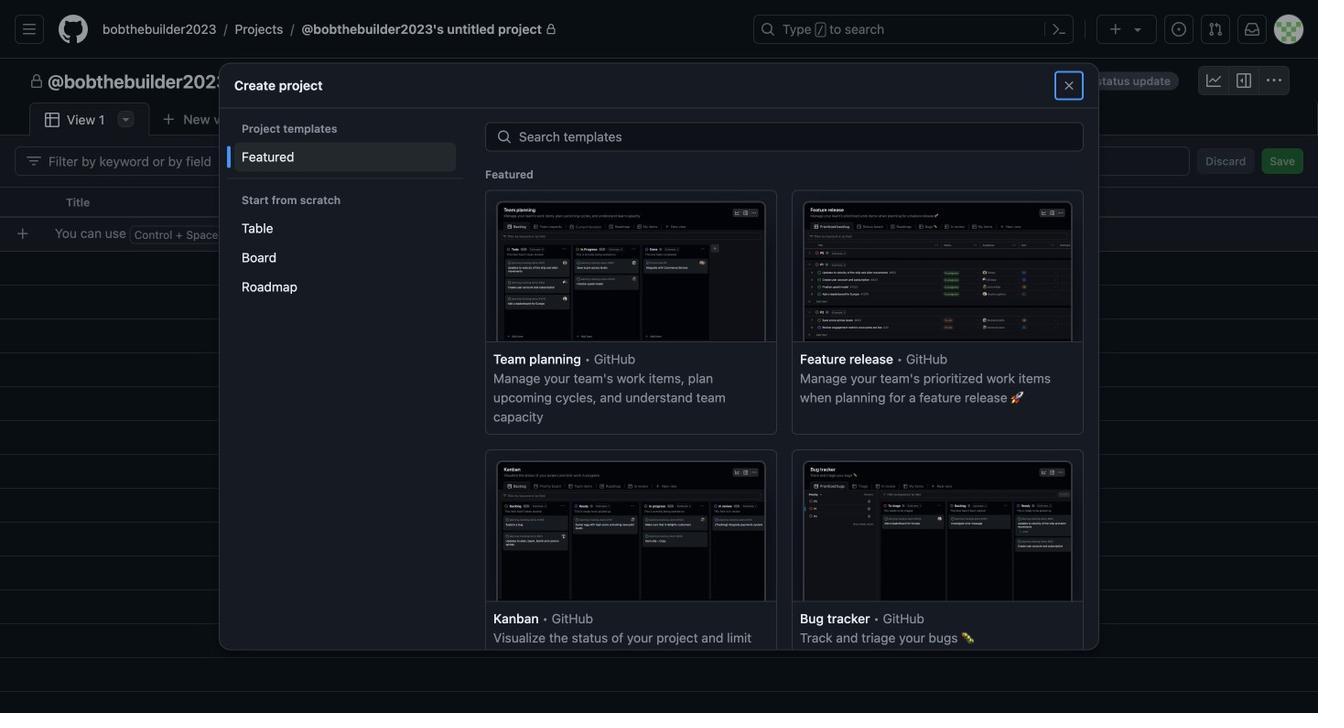 Task type: locate. For each thing, give the bounding box(es) containing it.
git pull request image
[[1209, 22, 1223, 37]]

sc 9kayk9 0 image down git pull request image in the right of the page
[[1207, 73, 1221, 88]]

plus image
[[1109, 22, 1124, 37]]

row down title column options image
[[7, 217, 1319, 251]]

sc 9kayk9 0 image left the view options for view 1 icon
[[45, 113, 60, 127]]

region
[[0, 0, 1319, 713]]

sc 9kayk9 0 image
[[1237, 73, 1252, 88], [1267, 73, 1282, 88], [29, 74, 44, 89]]

tab list
[[29, 103, 282, 136]]

issue opened image
[[1172, 22, 1187, 37]]

0 horizontal spatial sc 9kayk9 0 image
[[29, 74, 44, 89]]

sc 9kayk9 0 image up create new item or add existing item image
[[27, 154, 41, 168]]

create new item or add existing item image
[[16, 227, 30, 241]]

title column options image
[[619, 195, 634, 210]]

lock image
[[546, 24, 557, 35]]

list
[[95, 15, 743, 44]]

status column options image
[[985, 195, 1000, 210]]

triangle down image
[[1131, 22, 1145, 37]]

tab panel
[[0, 136, 1319, 713]]

notifications image
[[1245, 22, 1260, 37]]

1 horizontal spatial sc 9kayk9 0 image
[[1237, 73, 1252, 88]]

sc 9kayk9 0 image inside the project 'navigation'
[[1207, 73, 1221, 88]]

dialog
[[220, 64, 1099, 713]]

sc 9kayk9 0 image
[[1207, 73, 1221, 88], [1062, 78, 1077, 93], [45, 113, 60, 127], [27, 154, 41, 168]]

sc 9kayk9 0 image inside view filters region
[[27, 154, 41, 168]]

cell
[[0, 187, 55, 218]]

2 horizontal spatial sc 9kayk9 0 image
[[1267, 73, 1282, 88]]

project navigation
[[0, 59, 1319, 103]]

grid
[[0, 187, 1319, 713]]

row
[[0, 187, 1319, 218], [7, 217, 1319, 251]]

sc 9kayk9 0 image down the command palette icon
[[1062, 78, 1077, 93]]



Task type: describe. For each thing, give the bounding box(es) containing it.
Search templates text field
[[519, 123, 1083, 151]]

search image
[[497, 130, 512, 144]]

command palette image
[[1052, 22, 1067, 37]]

assignees column options image
[[802, 195, 817, 210]]

row down view filters region
[[0, 187, 1319, 218]]

homepage image
[[59, 15, 88, 44]]

add field image
[[1032, 194, 1047, 209]]

view options for view 1 image
[[118, 112, 133, 126]]

view filters region
[[15, 147, 1304, 176]]



Task type: vqa. For each thing, say whether or not it's contained in the screenshot.
which to the bottom
no



